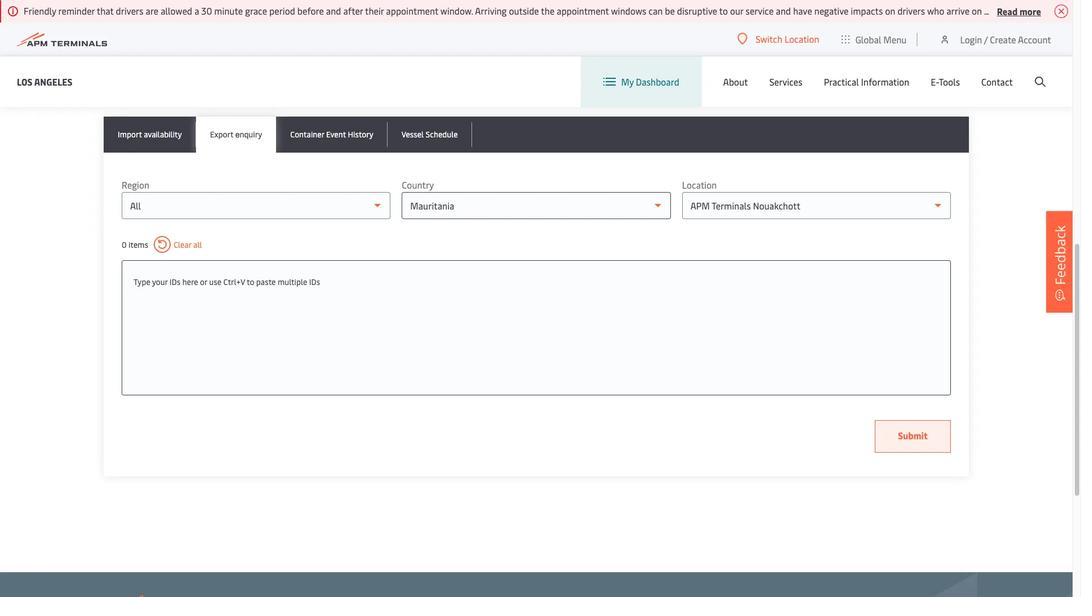 Task type: locate. For each thing, give the bounding box(es) containing it.
ids
[[170, 277, 181, 287], [309, 277, 320, 287]]

0 horizontal spatial that
[[97, 5, 114, 17]]

account
[[1018, 33, 1052, 45]]

1 horizontal spatial that
[[1037, 5, 1054, 17]]

container event history button
[[276, 117, 388, 153]]

None text field
[[134, 272, 939, 292]]

2 drivers from the left
[[898, 5, 925, 17]]

history
[[348, 129, 374, 140]]

1 horizontal spatial and
[[776, 5, 791, 17]]

2 and from the left
[[776, 5, 791, 17]]

vessel schedule button
[[388, 117, 472, 153]]

the
[[541, 5, 555, 17]]

0 vertical spatial to
[[719, 5, 728, 17]]

0 horizontal spatial on
[[885, 5, 896, 17]]

that left close alert icon
[[1037, 5, 1054, 17]]

paste
[[256, 277, 276, 287]]

location
[[785, 33, 820, 45], [682, 179, 717, 191]]

country
[[402, 179, 434, 191]]

my dashboard
[[621, 76, 680, 88]]

use
[[209, 277, 222, 287]]

container
[[290, 129, 324, 140]]

read
[[997, 5, 1018, 17]]

1 horizontal spatial drivers
[[898, 5, 925, 17]]

that
[[97, 5, 114, 17], [1037, 5, 1054, 17]]

menu
[[884, 33, 907, 45]]

on
[[885, 5, 896, 17], [972, 5, 982, 17]]

arrive right who
[[947, 5, 970, 17]]

submit
[[898, 429, 928, 442]]

here
[[182, 277, 198, 287]]

switch location button
[[738, 33, 820, 45]]

30
[[201, 5, 212, 17]]

1 horizontal spatial ids
[[309, 277, 320, 287]]

drivers
[[116, 5, 144, 17], [898, 5, 925, 17]]

drivers
[[1007, 5, 1035, 17]]

appointment
[[386, 5, 438, 17], [557, 5, 609, 17]]

drivers left who
[[898, 5, 925, 17]]

ids right your
[[170, 277, 181, 287]]

a
[[195, 5, 199, 17]]

appointment right their
[[386, 5, 438, 17]]

create
[[990, 33, 1016, 45]]

on right impacts
[[885, 5, 896, 17]]

los angeles
[[17, 75, 72, 88]]

services
[[770, 76, 803, 88]]

appointment right the
[[557, 5, 609, 17]]

tab list
[[104, 117, 969, 153]]

multiple
[[278, 277, 307, 287]]

0 vertical spatial location
[[785, 33, 820, 45]]

import availability button
[[104, 117, 196, 153]]

event
[[326, 129, 346, 140]]

2 that from the left
[[1037, 5, 1054, 17]]

1 horizontal spatial on
[[972, 5, 982, 17]]

ids right multiple
[[309, 277, 320, 287]]

dashboard
[[636, 76, 680, 88]]

schedule
[[426, 129, 458, 140]]

vessel
[[402, 129, 424, 140]]

export еnquiry
[[210, 129, 262, 140]]

drivers left 'are' on the left top of the page
[[116, 5, 144, 17]]

0 horizontal spatial arrive
[[947, 5, 970, 17]]

outside
[[509, 5, 539, 17]]

global
[[856, 33, 882, 45]]

arrive right more at the right
[[1056, 5, 1079, 17]]

and left the have
[[776, 5, 791, 17]]

be
[[665, 5, 675, 17]]

0 horizontal spatial location
[[682, 179, 717, 191]]

arrive
[[947, 5, 970, 17], [1056, 5, 1079, 17]]

1 horizontal spatial arrive
[[1056, 5, 1079, 17]]

1 vertical spatial location
[[682, 179, 717, 191]]

practical information
[[824, 76, 910, 88]]

minute
[[214, 5, 243, 17]]

1 arrive from the left
[[947, 5, 970, 17]]

submit button
[[875, 420, 951, 453]]

disruptive
[[677, 5, 717, 17]]

window.
[[441, 5, 473, 17]]

export
[[210, 129, 233, 140]]

that right reminder
[[97, 5, 114, 17]]

after
[[343, 5, 363, 17]]

all
[[193, 239, 202, 250]]

to left paste
[[247, 277, 254, 287]]

services button
[[770, 56, 803, 107]]

read more button
[[997, 4, 1041, 18]]

2 ids from the left
[[309, 277, 320, 287]]

grace
[[245, 5, 267, 17]]

1 horizontal spatial appointment
[[557, 5, 609, 17]]

0 horizontal spatial appointment
[[386, 5, 438, 17]]

login / create account link
[[940, 23, 1052, 56]]

and left after in the top left of the page
[[326, 5, 341, 17]]

on left time.
[[972, 5, 982, 17]]

0 horizontal spatial ids
[[170, 277, 181, 287]]

search again
[[104, 54, 192, 76]]

to left our
[[719, 5, 728, 17]]

e-tools
[[931, 76, 960, 88]]

and
[[326, 5, 341, 17], [776, 5, 791, 17]]

1 vertical spatial to
[[247, 277, 254, 287]]

type
[[134, 277, 150, 287]]

0 horizontal spatial drivers
[[116, 5, 144, 17]]

0 horizontal spatial and
[[326, 5, 341, 17]]



Task type: vqa. For each thing, say whether or not it's contained in the screenshot.
rightmost drivers
yes



Task type: describe. For each thing, give the bounding box(es) containing it.
import availability
[[118, 129, 182, 140]]

feedback button
[[1047, 211, 1075, 313]]

again
[[155, 54, 192, 76]]

items
[[129, 239, 148, 250]]

global menu button
[[831, 22, 918, 56]]

practical information button
[[824, 56, 910, 107]]

friendly reminder that drivers are allowed a 30 minute grace period before and after their appointment window. arriving outside the appointment windows can be disruptive to our service and have negative impacts on drivers who arrive on time. drivers that arrive 
[[24, 5, 1081, 17]]

clear all
[[174, 239, 202, 250]]

information
[[861, 76, 910, 88]]

1 that from the left
[[97, 5, 114, 17]]

1 on from the left
[[885, 5, 896, 17]]

1 horizontal spatial location
[[785, 33, 820, 45]]

login
[[961, 33, 982, 45]]

contact button
[[982, 56, 1013, 107]]

more
[[1020, 5, 1041, 17]]

switch
[[756, 33, 783, 45]]

about button
[[723, 56, 748, 107]]

2 arrive from the left
[[1056, 5, 1079, 17]]

or
[[200, 277, 207, 287]]

login / create account
[[961, 33, 1052, 45]]

e-
[[931, 76, 939, 88]]

who
[[928, 5, 945, 17]]

their
[[365, 5, 384, 17]]

clear all button
[[154, 236, 202, 253]]

import
[[118, 129, 142, 140]]

search
[[104, 54, 151, 76]]

los
[[17, 75, 32, 88]]

apmt footer logo image
[[104, 595, 269, 597]]

service
[[746, 5, 774, 17]]

about
[[723, 76, 748, 88]]

my dashboard button
[[603, 56, 680, 107]]

/
[[984, 33, 988, 45]]

read more
[[997, 5, 1041, 17]]

have
[[793, 5, 812, 17]]

tab list containing import availability
[[104, 117, 969, 153]]

arriving
[[475, 5, 507, 17]]

impacts
[[851, 5, 883, 17]]

1 horizontal spatial to
[[719, 5, 728, 17]]

can
[[649, 5, 663, 17]]

windows
[[611, 5, 647, 17]]

availability
[[144, 129, 182, 140]]

2 appointment from the left
[[557, 5, 609, 17]]

our
[[730, 5, 744, 17]]

period
[[269, 5, 295, 17]]

1 ids from the left
[[170, 277, 181, 287]]

allowed
[[161, 5, 192, 17]]

are
[[146, 5, 159, 17]]

type your ids here or use ctrl+v to paste multiple ids
[[134, 277, 320, 287]]

friendly
[[24, 5, 56, 17]]

1 drivers from the left
[[116, 5, 144, 17]]

clear
[[174, 239, 191, 250]]

feedback
[[1051, 225, 1070, 285]]

los angeles link
[[17, 75, 72, 89]]

0 items
[[122, 239, 148, 250]]

your
[[152, 277, 168, 287]]

time.
[[984, 5, 1005, 17]]

angeles
[[34, 75, 72, 88]]

tools
[[939, 76, 960, 88]]

reminder
[[58, 5, 95, 17]]

export еnquiry button
[[196, 117, 276, 153]]

vessel schedule
[[402, 129, 458, 140]]

ctrl+v
[[223, 277, 245, 287]]

e-tools button
[[931, 56, 960, 107]]

2 on from the left
[[972, 5, 982, 17]]

contact
[[982, 76, 1013, 88]]

close alert image
[[1055, 5, 1068, 18]]

еnquiry
[[235, 129, 262, 140]]

container event history
[[290, 129, 374, 140]]

before
[[297, 5, 324, 17]]

0 horizontal spatial to
[[247, 277, 254, 287]]

negative
[[815, 5, 849, 17]]

my
[[621, 76, 634, 88]]

region
[[122, 179, 149, 191]]

1 appointment from the left
[[386, 5, 438, 17]]

1 and from the left
[[326, 5, 341, 17]]

global menu
[[856, 33, 907, 45]]

switch location
[[756, 33, 820, 45]]

practical
[[824, 76, 859, 88]]



